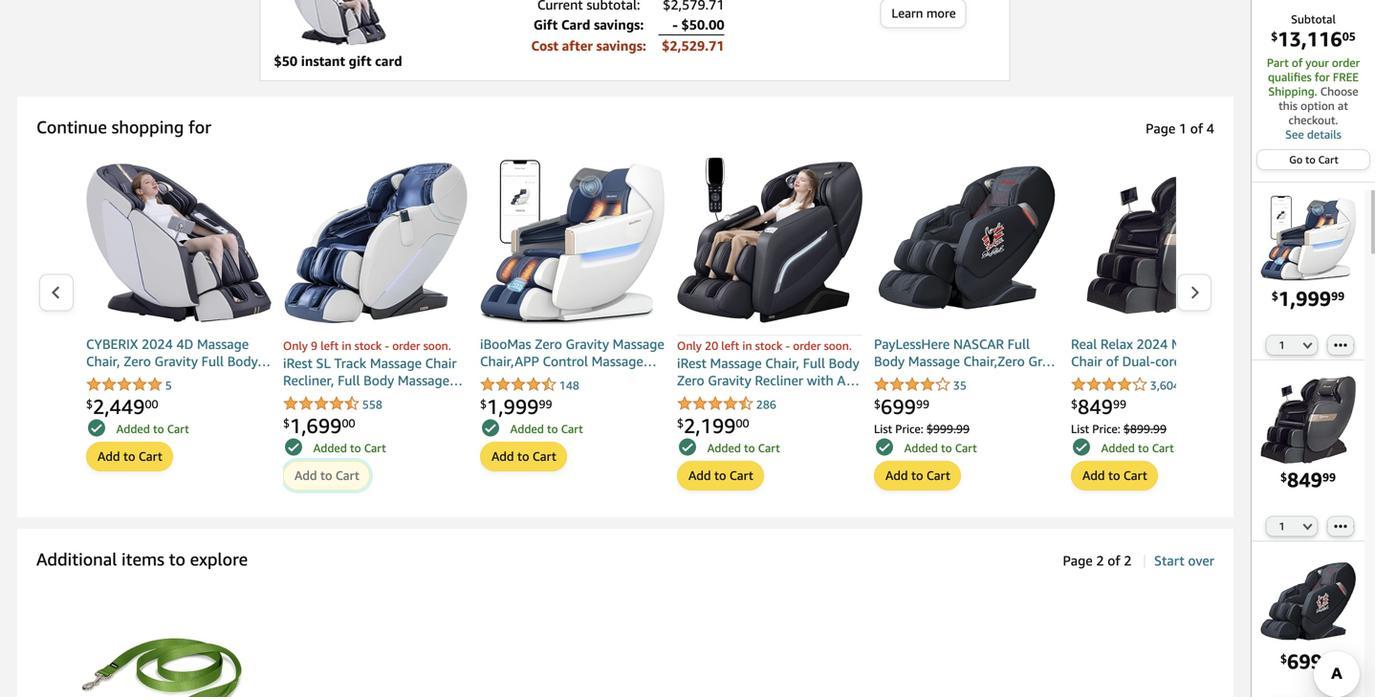 Task type: locate. For each thing, give the bounding box(es) containing it.
savings: for cost after savings:
[[596, 38, 646, 54]]

99 down iboomas zero gravity massage chair,app control massage chair full body with back and calf heating,electric leg extension,sl track,thai stretch,foot rollers,airbags,bluetooth,r8606(blue) image
[[1331, 289, 1345, 303]]

massage left 20
[[613, 336, 664, 352]]

stock up track
[[354, 339, 382, 352]]

0 horizontal spatial $ 1,999 99
[[480, 394, 552, 418]]

dropdown image up real relax 2024 massage chair of dual-core s track, full body massage recliner of zero gravity with app control, black and gray image
[[1303, 341, 1313, 349]]

massage down 20
[[710, 355, 762, 371]]

dropdown image for 849
[[1303, 523, 1313, 530]]

irest massage chair, full body zero gravity recliner with a… link
[[677, 355, 863, 393]]

1 vertical spatial gravity
[[154, 354, 198, 369]]

for inside part of your order qualifies for free shipping.
[[1315, 70, 1330, 84]]

1 horizontal spatial left
[[721, 339, 740, 352]]

$ down 286 link
[[677, 416, 684, 430]]

1 vertical spatial massage…
[[398, 373, 463, 388]]

$ 1,999 99
[[1272, 286, 1345, 310], [480, 394, 552, 418]]

alert image
[[482, 419, 499, 436], [285, 438, 302, 456], [679, 438, 696, 456], [876, 438, 893, 456]]

2 horizontal spatial order
[[1332, 56, 1360, 69]]

0 horizontal spatial page
[[1063, 553, 1093, 569]]

full inside cyberix 2024 4d massage chair, zero gravity full body…
[[201, 354, 224, 369]]

0 horizontal spatial stock
[[354, 339, 382, 352]]

zero inside iboomas zero gravity massage chair,app control massage…
[[535, 336, 562, 352]]

0 horizontal spatial $ 699 99
[[874, 394, 930, 418]]

9
[[311, 339, 318, 352]]

1 horizontal spatial stock
[[755, 339, 783, 352]]

gr…
[[1029, 354, 1055, 369]]

- inside only 20 left in stock - order soon. irest massage chair, full body zero gravity recliner with a…
[[786, 339, 790, 352]]

irest massage chair, full body zero gravity recliner with ai voice control, sl track, bluetooth, yoga stretching, foot roller image
[[677, 150, 863, 336]]

cart
[[1319, 154, 1339, 166], [167, 422, 189, 436], [561, 422, 583, 436], [364, 441, 386, 455], [758, 441, 780, 455], [955, 441, 977, 455], [1152, 441, 1174, 455], [139, 449, 162, 464], [533, 449, 556, 464], [336, 468, 359, 483], [730, 468, 754, 483], [927, 468, 951, 483], [1124, 468, 1148, 483]]

add to cart submit down list price: $899.99
[[1072, 462, 1157, 490]]

add down 1,699
[[295, 468, 317, 483]]

1 horizontal spatial $ 699 99
[[1281, 649, 1336, 673]]

in inside only 9 left in stock - order soon. irest sl track massage chair recliner, full body massage…
[[342, 339, 351, 352]]

0 horizontal spatial -
[[385, 339, 389, 352]]

full down track
[[338, 373, 360, 388]]

99 down 35 link
[[916, 397, 930, 411]]

3,604 link
[[1071, 377, 1180, 394]]

body up '558'
[[364, 373, 394, 388]]

0 horizontal spatial massage…
[[398, 373, 463, 388]]

0 horizontal spatial only
[[283, 339, 308, 352]]

00 down 5 link
[[145, 397, 158, 411]]

order up free
[[1332, 56, 1360, 69]]

massage inside paylesshere nascar full body massage chair,zero gr…
[[908, 354, 960, 369]]

1 horizontal spatial 1,999
[[1279, 286, 1331, 310]]

699
[[881, 394, 916, 418], [1287, 649, 1323, 673]]

added for real relax 2024 massage chair of dual-core s track, f…
[[1101, 441, 1135, 455]]

stock
[[354, 339, 382, 352], [755, 339, 783, 352]]

chair inside only 9 left in stock - order soon. irest sl track massage chair recliner, full body massage…
[[425, 355, 457, 371]]

chair down real
[[1071, 354, 1103, 369]]

only inside only 20 left in stock - order soon. irest massage chair, full body zero gravity recliner with a…
[[677, 339, 702, 352]]

$
[[1271, 30, 1278, 43], [1272, 289, 1279, 303], [86, 397, 93, 411], [480, 397, 487, 411], [874, 397, 881, 411], [1071, 397, 1078, 411], [283, 416, 290, 430], [677, 416, 684, 430], [1281, 471, 1287, 484], [1281, 652, 1287, 666]]

0 horizontal spatial price:
[[895, 422, 924, 436]]

only
[[283, 339, 308, 352], [677, 339, 702, 352]]

1 horizontal spatial 699
[[1287, 649, 1323, 673]]

to
[[1306, 154, 1316, 166], [153, 422, 164, 436], [547, 422, 558, 436], [350, 441, 361, 455], [744, 441, 755, 455], [941, 441, 952, 455], [1138, 441, 1149, 455], [123, 449, 135, 464], [517, 449, 529, 464], [320, 468, 332, 483], [714, 468, 726, 483], [911, 468, 923, 483], [1108, 468, 1120, 483], [169, 549, 185, 570]]

soon. inside only 20 left in stock - order soon. irest massage chair, full body zero gravity recliner with a…
[[824, 339, 852, 352]]

gravity up 286 link
[[708, 373, 751, 388]]

savings: for gift card savings:
[[594, 17, 644, 33]]

0 horizontal spatial 849
[[1078, 394, 1113, 418]]

0 horizontal spatial 699
[[881, 394, 916, 418]]

price: for 699
[[895, 422, 924, 436]]

add to cart down $ 1,699 00
[[295, 468, 359, 483]]

massage right track
[[370, 355, 422, 371]]

1 horizontal spatial -
[[673, 17, 678, 33]]

4d
[[176, 336, 194, 352]]

0 horizontal spatial order
[[392, 339, 420, 352]]

1 horizontal spatial $ 849 99
[[1281, 468, 1336, 492]]

only left 20
[[677, 339, 702, 352]]

zero up control at left
[[535, 336, 562, 352]]

list price: $899.99
[[1071, 422, 1167, 436]]

start
[[1154, 553, 1185, 569]]

added to cart down $899.99
[[1101, 441, 1174, 455]]

5 link
[[86, 377, 172, 394]]

0 horizontal spatial 2024
[[142, 336, 173, 352]]

- up irest sl track massage chair recliner, full body massage… 'link'
[[385, 339, 389, 352]]

irest
[[283, 355, 313, 371], [677, 355, 707, 371]]

2 horizontal spatial 00
[[736, 416, 749, 430]]

massage… inside iboomas zero gravity massage chair,app control massage…
[[592, 354, 657, 369]]

2 irest from the left
[[677, 355, 707, 371]]

gravity down 4d on the left
[[154, 354, 198, 369]]

for
[[1315, 70, 1330, 84], [188, 117, 211, 137]]

chair, down cyberix at left
[[86, 354, 120, 369]]

$999.99
[[927, 422, 970, 436]]

added to cart down 148 link at the bottom of page
[[510, 422, 583, 436]]

massage up s
[[1172, 336, 1223, 352]]

item in your cart image
[[290, 0, 386, 52]]

stock up irest massage chair, full body zero gravity recliner with a… link
[[755, 339, 783, 352]]

left right 20
[[721, 339, 740, 352]]

zero up 286 link
[[677, 373, 704, 388]]

previous image
[[51, 286, 61, 300]]

$ up list price: $899.99
[[1071, 397, 1078, 411]]

2 horizontal spatial zero
[[677, 373, 704, 388]]

add down list price: $899.99
[[1083, 468, 1105, 483]]

gravity inside iboomas zero gravity massage chair,app control massage…
[[566, 336, 609, 352]]

of left start
[[1108, 553, 1121, 569]]

0 vertical spatial gravity
[[566, 336, 609, 352]]

1 vertical spatial for
[[188, 117, 211, 137]]

add to cart submit for paylesshere nascar full body massage chair,zero gr…
[[875, 462, 960, 490]]

00 inside the $ 2,449 00
[[145, 397, 158, 411]]

part of your order qualifies for free shipping.
[[1267, 56, 1360, 98]]

list price: $999.99
[[874, 422, 970, 436]]

0 horizontal spatial chair,
[[86, 354, 120, 369]]

2 horizontal spatial gravity
[[708, 373, 751, 388]]

0 horizontal spatial list
[[874, 422, 892, 436]]

choose this option at checkout. see details
[[1279, 85, 1359, 141]]

dropdown image
[[1303, 341, 1313, 349], [1303, 523, 1313, 530]]

savings:
[[594, 17, 644, 33], [596, 38, 646, 54]]

1 vertical spatial page
[[1063, 553, 1093, 569]]

2 list from the left
[[1071, 422, 1089, 436]]

- up irest massage chair, full body zero gravity recliner with a… link
[[786, 339, 790, 352]]

added to cart
[[116, 422, 189, 436], [510, 422, 583, 436], [313, 441, 386, 455], [707, 441, 780, 455], [904, 441, 977, 455], [1101, 441, 1174, 455]]

0 horizontal spatial 1,999
[[487, 394, 539, 418]]

full up gr… on the right bottom of the page
[[1008, 336, 1030, 352]]

chair left chair,app
[[425, 355, 457, 371]]

page 2 of 2
[[1063, 553, 1132, 569]]

only 20 left in stock - order soon. irest massage chair, full body zero gravity recliner with a…
[[677, 339, 860, 388]]

1 horizontal spatial in
[[743, 339, 752, 352]]

zero inside cyberix 2024 4d massage chair, zero gravity full body…
[[124, 354, 151, 369]]

add down list price: $999.99
[[886, 468, 908, 483]]

added down list price: $899.99
[[1101, 441, 1135, 455]]

gift
[[534, 17, 558, 33]]

list containing 2,449
[[75, 150, 1375, 498]]

added down the $ 2,199 00
[[707, 441, 741, 455]]

irest down 20
[[677, 355, 707, 371]]

3,604
[[1150, 379, 1180, 392]]

add to cart submit down list price: $999.99
[[875, 462, 960, 490]]

0 horizontal spatial zero
[[124, 354, 151, 369]]

1 vertical spatial $ 849 99
[[1281, 468, 1336, 492]]

this
[[1279, 99, 1298, 112]]

1 horizontal spatial 2024
[[1137, 336, 1168, 352]]

paylesshere nascar full body massage chair,zero gravity electric shiatsu massage chair recliner with heat therapy foot roller image
[[874, 150, 1060, 336]]

0 horizontal spatial gravity
[[154, 354, 198, 369]]

2024 inside cyberix 2024 4d massage chair, zero gravity full body…
[[142, 336, 173, 352]]

99
[[1331, 289, 1345, 303], [539, 397, 552, 411], [916, 397, 930, 411], [1113, 397, 1127, 411], [1323, 471, 1336, 484], [1323, 652, 1336, 666]]

1 horizontal spatial 849
[[1287, 468, 1323, 492]]

2 only from the left
[[677, 339, 702, 352]]

added to cart down the $ 2,449 00 on the bottom left
[[116, 422, 189, 436]]

massage… inside only 9 left in stock - order soon. irest sl track massage chair recliner, full body massage…
[[398, 373, 463, 388]]

soon. inside only 9 left in stock - order soon. irest sl track massage chair recliner, full body massage…
[[423, 339, 451, 352]]

$ down iboomas zero gravity massage chair,app control massage chair full body with back and calf heating,electric leg extension,sl track,thai stretch,foot rollers,airbags,bluetooth,r8606(blue) image
[[1272, 289, 1279, 303]]

alert image down list price: $899.99
[[1073, 438, 1090, 456]]

add to cart down list price: $999.99
[[886, 468, 951, 483]]

00 down the 558 link
[[342, 416, 355, 430]]

part
[[1267, 56, 1289, 69]]

order up irest sl track massage chair recliner, full body massage… 'link'
[[392, 339, 420, 352]]

of
[[1292, 56, 1303, 69], [1191, 121, 1203, 136], [1106, 354, 1119, 369], [1108, 553, 1121, 569]]

$ down 148 link at the bottom of page
[[480, 397, 487, 411]]

Add to Cart submit
[[87, 443, 172, 470], [481, 443, 566, 470], [678, 462, 763, 490], [875, 462, 960, 490], [1072, 462, 1157, 490]]

alert image down 1,699
[[285, 438, 302, 456]]

0 horizontal spatial $ 849 99
[[1071, 394, 1127, 418]]

see details link
[[1261, 127, 1366, 142]]

99 down 3,604 link at the right bottom of the page
[[1113, 397, 1127, 411]]

order inside only 9 left in stock - order soon. irest sl track massage chair recliner, full body massage…
[[392, 339, 420, 352]]

1 horizontal spatial list
[[1071, 422, 1089, 436]]

1 soon. from the left
[[423, 339, 451, 352]]

2024 left 4d on the left
[[142, 336, 173, 352]]

learn
[[892, 6, 923, 21]]

alert image down list price: $999.99
[[876, 438, 893, 456]]

s
[[1185, 354, 1192, 369]]

0 vertical spatial $ 1,999 99
[[1272, 286, 1345, 310]]

1 vertical spatial 1
[[1279, 339, 1285, 351]]

only inside only 9 left in stock - order soon. irest sl track massage chair recliner, full body massage…
[[283, 339, 308, 352]]

dropdown image up paylesshere nascar full body massage chair,zero gravity electric shiatsu massage chair recliner with heat therapy foot roller sl-track stretch vibrating wireless bluetooth speaker,black (sr, black) "image"
[[1303, 523, 1313, 530]]

massage inside only 20 left in stock - order soon. irest massage chair, full body zero gravity recliner with a…
[[710, 355, 762, 371]]

price: left $899.99
[[1092, 422, 1121, 436]]

left
[[321, 339, 339, 352], [721, 339, 740, 352]]

order up with
[[793, 339, 821, 352]]

chair,
[[86, 354, 120, 369], [765, 355, 799, 371]]

1 left 4
[[1179, 121, 1187, 136]]

irest for 1,699
[[283, 355, 313, 371]]

1 horizontal spatial body
[[829, 355, 860, 371]]

stock inside only 9 left in stock - order soon. irest sl track massage chair recliner, full body massage…
[[354, 339, 382, 352]]

added down the $ 2,449 00 on the bottom left
[[116, 422, 150, 436]]

1 horizontal spatial order
[[793, 339, 821, 352]]

2 dropdown image from the top
[[1303, 523, 1313, 530]]

learn more button
[[881, 0, 966, 27]]

add to cart down 148 link at the bottom of page
[[492, 449, 556, 464]]

$ inside the $ 2,199 00
[[677, 416, 684, 430]]

alert image down 148 link at the bottom of page
[[482, 419, 499, 436]]

irest up recliner, on the left bottom of page
[[283, 355, 313, 371]]

00 inside the $ 2,199 00
[[736, 416, 749, 430]]

0 vertical spatial $ 849 99
[[1071, 394, 1127, 418]]

1
[[1179, 121, 1187, 136], [1279, 339, 1285, 351], [1279, 520, 1285, 533]]

left inside only 20 left in stock - order soon. irest massage chair, full body zero gravity recliner with a…
[[721, 339, 740, 352]]

-
[[673, 17, 678, 33], [385, 339, 389, 352], [786, 339, 790, 352]]

1 in from the left
[[342, 339, 351, 352]]

added to cart for cyberix 2024 4d massage chair, zero gravity full body…
[[116, 422, 189, 436]]

2 vertical spatial zero
[[677, 373, 704, 388]]

see
[[1286, 128, 1304, 141]]

iboomas
[[480, 336, 531, 352]]

1 price: from the left
[[895, 422, 924, 436]]

stock for 2,199
[[755, 339, 783, 352]]

added to cart for real relax 2024 massage chair of dual-core s track, f…
[[1101, 441, 1174, 455]]

2 2024 from the left
[[1137, 336, 1168, 352]]

558
[[362, 398, 382, 411]]

0 horizontal spatial in
[[342, 339, 351, 352]]

chair, inside cyberix 2024 4d massage chair, zero gravity full body…
[[86, 354, 120, 369]]

page
[[1146, 121, 1176, 136], [1063, 553, 1093, 569]]

$ up part
[[1271, 30, 1278, 43]]

full up with
[[803, 355, 825, 371]]

0 horizontal spatial chair
[[425, 355, 457, 371]]

iboomas zero gravity massage chair,app control massage chair full body with back and calf heating,electric leg extension,sl track,thai stretch,foot rollers,airbags,bluetooth,r8606(blue) image
[[1260, 190, 1356, 286]]

in inside only 20 left in stock - order soon. irest massage chair, full body zero gravity recliner with a…
[[743, 339, 752, 352]]

add for paylesshere nascar full body massage chair,zero gr…
[[886, 468, 908, 483]]

$50
[[274, 53, 298, 69]]

1 horizontal spatial massage…
[[592, 354, 657, 369]]

add to cart down the $ 2,449 00 on the bottom left
[[98, 449, 162, 464]]

soon.
[[423, 339, 451, 352], [824, 339, 852, 352]]

0 vertical spatial $ 699 99
[[874, 394, 930, 418]]

price: left $999.99
[[895, 422, 924, 436]]

massage up 35 link
[[908, 354, 960, 369]]

1 vertical spatial 699
[[1287, 649, 1323, 673]]

1 horizontal spatial chair
[[1071, 354, 1103, 369]]

nascar
[[954, 336, 1004, 352]]

1 vertical spatial dropdown image
[[1303, 523, 1313, 530]]

added
[[116, 422, 150, 436], [510, 422, 544, 436], [313, 441, 347, 455], [707, 441, 741, 455], [904, 441, 938, 455], [1101, 441, 1135, 455]]

page left start
[[1063, 553, 1093, 569]]

0 horizontal spatial alert image
[[88, 419, 105, 436]]

00 for 1,699
[[342, 416, 355, 430]]

added for paylesshere nascar full body massage chair,zero gr…
[[904, 441, 938, 455]]

for right shopping
[[188, 117, 211, 137]]

list
[[874, 422, 892, 436], [1071, 422, 1089, 436]]

body
[[874, 354, 905, 369], [829, 355, 860, 371], [364, 373, 394, 388]]

0 horizontal spatial irest
[[283, 355, 313, 371]]

$2,529.71
[[662, 38, 725, 54]]

0 horizontal spatial 2
[[1096, 553, 1104, 569]]

2 vertical spatial 1
[[1279, 520, 1285, 533]]

in up track
[[342, 339, 351, 352]]

price: for 849
[[1092, 422, 1121, 436]]

1 left from the left
[[321, 339, 339, 352]]

added down 148 link at the bottom of page
[[510, 422, 544, 436]]

0 vertical spatial 699
[[881, 394, 916, 418]]

1,699
[[290, 414, 342, 437]]

0 vertical spatial page
[[1146, 121, 1176, 136]]

1 horizontal spatial only
[[677, 339, 702, 352]]

2 horizontal spatial -
[[786, 339, 790, 352]]

dropdown image for 1,999
[[1303, 341, 1313, 349]]

$ 849 99
[[1071, 394, 1127, 418], [1281, 468, 1336, 492]]

full left 'body…'
[[201, 354, 224, 369]]

2024 up dual-
[[1137, 336, 1168, 352]]

add down '2,449' on the left bottom of the page
[[98, 449, 120, 464]]

$ inside subtotal $ 13,116 05
[[1271, 30, 1278, 43]]

1 horizontal spatial 2
[[1124, 553, 1132, 569]]

full inside only 9 left in stock - order soon. irest sl track massage chair recliner, full body massage…
[[338, 373, 360, 388]]

chair, up the recliner
[[765, 355, 799, 371]]

order inside only 20 left in stock - order soon. irest massage chair, full body zero gravity recliner with a…
[[793, 339, 821, 352]]

1 2024 from the left
[[142, 336, 173, 352]]

add to cart submit for real relax 2024 massage chair of dual-core s track, f…
[[1072, 462, 1157, 490]]

1 vertical spatial savings:
[[596, 38, 646, 54]]

$ down paylesshere nascar full body massage chair,zero gravity electric shiatsu massage chair recliner with heat therapy foot roller sl-track stretch vibrating wireless bluetooth speaker,black (sr, black) "image"
[[1281, 652, 1287, 666]]

2 soon. from the left
[[824, 339, 852, 352]]

add for real relax 2024 massage chair of dual-core s track, f…
[[1083, 468, 1105, 483]]

2
[[1096, 553, 1104, 569], [1124, 553, 1132, 569]]

1 up paylesshere nascar full body massage chair,zero gravity electric shiatsu massage chair recliner with heat therapy foot roller sl-track stretch vibrating wireless bluetooth speaker,black (sr, black) "image"
[[1279, 520, 1285, 533]]

1 horizontal spatial $ 1,999 99
[[1272, 286, 1345, 310]]

2 price: from the left
[[1092, 422, 1121, 436]]

1 horizontal spatial 00
[[342, 416, 355, 430]]

1 only from the left
[[283, 339, 308, 352]]

alert image for chair
[[1073, 438, 1090, 456]]

1 horizontal spatial alert image
[[1073, 438, 1090, 456]]

286 link
[[677, 396, 777, 413]]

body up a…
[[829, 355, 860, 371]]

list down 3,604 link at the right bottom of the page
[[1071, 422, 1089, 436]]

order
[[1332, 56, 1360, 69], [392, 339, 420, 352], [793, 339, 821, 352]]

of inside real relax 2024 massage chair of dual-core s track, f…
[[1106, 354, 1119, 369]]

2 horizontal spatial body
[[874, 354, 905, 369]]

0 vertical spatial alert image
[[88, 419, 105, 436]]

alert image
[[88, 419, 105, 436], [1073, 438, 1090, 456]]

soon. up a…
[[824, 339, 852, 352]]

2 vertical spatial gravity
[[708, 373, 751, 388]]

list down 35 link
[[874, 422, 892, 436]]

- inside only 9 left in stock - order soon. irest sl track massage chair recliner, full body massage…
[[385, 339, 389, 352]]

irest sl track massage chair recliner, full body massage chair with zero gravity, bluetooth speaker, airbags, heating, and fo image
[[283, 150, 469, 336]]

0 horizontal spatial left
[[321, 339, 339, 352]]

0 vertical spatial dropdown image
[[1303, 341, 1313, 349]]

full
[[1008, 336, 1030, 352], [201, 354, 224, 369], [803, 355, 825, 371], [338, 373, 360, 388]]

paylesshere nascar full body massage chair,zero gr…
[[874, 336, 1055, 369]]

2 in from the left
[[743, 339, 752, 352]]

$ inside the $ 2,449 00
[[86, 397, 93, 411]]

add for cyberix 2024 4d massage chair, zero gravity full body…
[[98, 449, 120, 464]]

0 vertical spatial 849
[[1078, 394, 1113, 418]]

$ down recliner, on the left bottom of page
[[283, 416, 290, 430]]

2 stock from the left
[[755, 339, 783, 352]]

left for 1,699
[[321, 339, 339, 352]]

for down your
[[1315, 70, 1330, 84]]

added to cart down $999.99
[[904, 441, 977, 455]]

chair
[[1071, 354, 1103, 369], [425, 355, 457, 371]]

massage up 'body…'
[[197, 336, 249, 352]]

286
[[756, 398, 777, 411]]

0 vertical spatial for
[[1315, 70, 1330, 84]]

real relax 2024 massage chair of dual-core s track, full body massage recliner of zero gravity with app control, black and gr image
[[1071, 150, 1257, 336]]

zero up 5 link
[[124, 354, 151, 369]]

list
[[75, 150, 1375, 498]]

left inside only 9 left in stock - order soon. irest sl track massage chair recliner, full body massage…
[[321, 339, 339, 352]]

$ 1,699 00
[[283, 414, 355, 437]]

soon. up irest sl track massage chair recliner, full body massage… 'link'
[[423, 339, 451, 352]]

1 vertical spatial $ 1,999 99
[[480, 394, 552, 418]]

1 vertical spatial zero
[[124, 354, 151, 369]]

1 stock from the left
[[354, 339, 382, 352]]

zero
[[535, 336, 562, 352], [124, 354, 151, 369], [677, 373, 704, 388]]

gravity up control at left
[[566, 336, 609, 352]]

1 vertical spatial 849
[[1287, 468, 1323, 492]]

0 vertical spatial zero
[[535, 336, 562, 352]]

a…
[[837, 373, 860, 388]]

1 horizontal spatial zero
[[535, 336, 562, 352]]

1 horizontal spatial for
[[1315, 70, 1330, 84]]

start over
[[1154, 553, 1215, 569]]

only left 9
[[283, 339, 308, 352]]

of down relax
[[1106, 354, 1119, 369]]

iboomas zero gravity massage chair,app control massage chair full body with back and calf heating,electric leg extension,sl t image
[[480, 150, 666, 336]]

1 horizontal spatial price:
[[1092, 422, 1121, 436]]

0 vertical spatial savings:
[[594, 17, 644, 33]]

1 horizontal spatial soon.
[[824, 339, 852, 352]]

1 list from the left
[[874, 422, 892, 436]]

learn more
[[892, 6, 956, 21]]

0 horizontal spatial body
[[364, 373, 394, 388]]

cyberix
[[86, 336, 138, 352]]

1 horizontal spatial page
[[1146, 121, 1176, 136]]

1 vertical spatial alert image
[[1073, 438, 1090, 456]]

0 horizontal spatial 00
[[145, 397, 158, 411]]

real relax 2024 massage chair of dual-core s track, f… link
[[1071, 336, 1257, 373]]

1 horizontal spatial irest
[[677, 355, 707, 371]]

items
[[122, 549, 164, 570]]

00 inside $ 1,699 00
[[342, 416, 355, 430]]

list for 849
[[1071, 422, 1089, 436]]

0 vertical spatial massage…
[[592, 354, 657, 369]]

stock inside only 20 left in stock - order soon. irest massage chair, full body zero gravity recliner with a…
[[755, 339, 783, 352]]

1 for 849
[[1279, 520, 1285, 533]]

irest inside only 9 left in stock - order soon. irest sl track massage chair recliner, full body massage…
[[283, 355, 313, 371]]

1 irest from the left
[[283, 355, 313, 371]]

1 dropdown image from the top
[[1303, 341, 1313, 349]]

of up qualifies
[[1292, 56, 1303, 69]]

$ 699 99
[[874, 394, 930, 418], [1281, 649, 1336, 673]]

irest inside only 20 left in stock - order soon. irest massage chair, full body zero gravity recliner with a…
[[677, 355, 707, 371]]

left right 9
[[321, 339, 339, 352]]

massage…
[[592, 354, 657, 369], [398, 373, 463, 388]]

1 horizontal spatial gravity
[[566, 336, 609, 352]]

2 left from the left
[[721, 339, 740, 352]]

0 horizontal spatial soon.
[[423, 339, 451, 352]]

1 horizontal spatial chair,
[[765, 355, 799, 371]]

00 down 286 link
[[736, 416, 749, 430]]

page left 4
[[1146, 121, 1176, 136]]

price:
[[895, 422, 924, 436], [1092, 422, 1121, 436]]



Task type: vqa. For each thing, say whether or not it's contained in the screenshot.
to
yes



Task type: describe. For each thing, give the bounding box(es) containing it.
$ down 35 link
[[874, 397, 881, 411]]

chair, inside only 20 left in stock - order soon. irest massage chair, full body zero gravity recliner with a…
[[765, 355, 799, 371]]

shipping.
[[1269, 85, 1318, 98]]

stock for 1,699
[[354, 339, 382, 352]]

- for 1,699
[[385, 339, 389, 352]]

1 2 from the left
[[1096, 553, 1104, 569]]

track,
[[1196, 354, 1231, 369]]

add for iboomas zero gravity massage chair,app control massage…
[[492, 449, 514, 464]]

massage inside iboomas zero gravity massage chair,app control massage…
[[613, 336, 664, 352]]

1 for 1,999
[[1279, 339, 1285, 351]]

added to cart for paylesshere nascar full body massage chair,zero gr…
[[904, 441, 977, 455]]

recliner,
[[283, 373, 334, 388]]

real relax 2024 massage chair of dual-core s track, full body massage recliner of zero gravity with app control, black and gray image
[[1260, 372, 1356, 468]]

cost after savings:
[[531, 38, 646, 54]]

$ down real relax 2024 massage chair of dual-core s track, full body massage recliner of zero gravity with app control, black and gray image
[[1281, 471, 1287, 484]]

13,116
[[1278, 27, 1343, 51]]

0 vertical spatial 1,999
[[1279, 286, 1331, 310]]

after
[[562, 38, 593, 54]]

0 horizontal spatial for
[[188, 117, 211, 137]]

chair,zero
[[964, 354, 1025, 369]]

petsafe nylon dog leash - strong, durable, traditional style leash with easy to use bolt snap - 1 in. x 6 ft., apple green image
[[72, 582, 257, 697]]

add to cart for paylesshere nascar full body massage chair,zero gr…
[[886, 468, 951, 483]]

over
[[1188, 553, 1215, 569]]

- for 2,199
[[786, 339, 790, 352]]

dual-
[[1122, 354, 1155, 369]]

only for 1,699
[[283, 339, 308, 352]]

go to cart link
[[1258, 150, 1369, 169]]

added for cyberix 2024 4d massage chair, zero gravity full body…
[[116, 422, 150, 436]]

add down 2,199
[[689, 468, 711, 483]]

add to cart for iboomas zero gravity massage chair,app control massage…
[[492, 449, 556, 464]]

00 for 2,199
[[736, 416, 749, 430]]

core
[[1155, 354, 1181, 369]]

$50 instant gift card
[[274, 53, 402, 69]]

next image
[[1190, 286, 1200, 300]]

f…
[[1235, 354, 1254, 369]]

subtotal
[[1291, 12, 1336, 26]]

2024 inside real relax 2024 massage chair of dual-core s track, f…
[[1137, 336, 1168, 352]]

page for page 1 of 4
[[1146, 121, 1176, 136]]

body inside only 9 left in stock - order soon. irest sl track massage chair recliner, full body massage…
[[364, 373, 394, 388]]

add to cart for cyberix 2024 4d massage chair, zero gravity full body…
[[98, 449, 162, 464]]

in for 2,199
[[743, 339, 752, 352]]

$ 2,449 00
[[86, 394, 158, 418]]

cost
[[531, 38, 559, 54]]

qualifies
[[1268, 70, 1312, 84]]

$899.99
[[1124, 422, 1167, 436]]

gravity inside cyberix 2024 4d massage chair, zero gravity full body…
[[154, 354, 198, 369]]

added down $ 1,699 00
[[313, 441, 347, 455]]

sl
[[316, 355, 331, 371]]

35
[[953, 379, 967, 392]]

05
[[1343, 30, 1356, 43]]

paylesshere nascar full body massage chair,zero gr… link
[[874, 336, 1060, 373]]

iboomas zero gravity massage chair,app control massage… link
[[480, 336, 666, 373]]

gift
[[349, 53, 372, 69]]

details
[[1307, 128, 1342, 141]]

iboomas zero gravity massage chair,app control massage…
[[480, 336, 664, 369]]

148
[[559, 379, 579, 392]]

of left 4
[[1191, 121, 1203, 136]]

additional items to explore
[[36, 549, 248, 570]]

option
[[1301, 99, 1335, 112]]

alert image for chair,
[[88, 419, 105, 436]]

continue shopping for
[[36, 117, 211, 137]]

order for 2,199
[[793, 339, 821, 352]]

5
[[165, 379, 172, 392]]

add to cart submit down the $ 2,199 00
[[678, 462, 763, 490]]

checkout.
[[1289, 113, 1338, 127]]

2,449
[[93, 394, 145, 418]]

00 for 2,449
[[145, 397, 158, 411]]

0 vertical spatial 1
[[1179, 121, 1187, 136]]

your
[[1306, 56, 1329, 69]]

list for 699
[[874, 422, 892, 436]]

99 down 148 link at the bottom of page
[[539, 397, 552, 411]]

$50.00
[[681, 17, 725, 33]]

additional
[[36, 549, 117, 570]]

irest sl track massage chair recliner, full body massage… link
[[283, 355, 469, 393]]

go
[[1289, 154, 1303, 166]]

with
[[807, 373, 834, 388]]

order inside part of your order qualifies for free shipping.
[[1332, 56, 1360, 69]]

of inside part of your order qualifies for free shipping.
[[1292, 56, 1303, 69]]

left for 2,199
[[721, 339, 740, 352]]

$ inside $ 1,699 00
[[283, 416, 290, 430]]

card
[[375, 53, 402, 69]]

chair,app
[[480, 354, 539, 369]]

added for iboomas zero gravity massage chair,app control massage…
[[510, 422, 544, 436]]

- $50.00
[[673, 17, 725, 33]]

shopping
[[112, 117, 184, 137]]

card
[[561, 17, 590, 33]]

body inside paylesshere nascar full body massage chair,zero gr…
[[874, 354, 905, 369]]

page 1 of 4
[[1146, 121, 1215, 136]]

20
[[705, 339, 718, 352]]

add to cart submit for iboomas zero gravity massage chair,app control massage…
[[481, 443, 566, 470]]

irest for 2,199
[[677, 355, 707, 371]]

gravity inside only 20 left in stock - order soon. irest massage chair, full body zero gravity recliner with a…
[[708, 373, 751, 388]]

explore
[[190, 549, 248, 570]]

paylesshere
[[874, 336, 950, 352]]

real relax 2024 massage chair of dual-core s track, f…
[[1071, 336, 1254, 369]]

recliner
[[755, 373, 804, 388]]

1 vertical spatial 1,999
[[487, 394, 539, 418]]

track
[[334, 355, 366, 371]]

cyberix 2024 4d massage chair, zero gravity full body… link
[[86, 336, 272, 373]]

added to cart down the $ 2,199 00
[[707, 441, 780, 455]]

558 link
[[283, 396, 382, 413]]

paylesshere nascar full body massage chair,zero gravity electric shiatsu massage chair recliner with heat therapy foot roller sl-track stretch vibrating wireless bluetooth speaker,black (sr, black) image
[[1260, 553, 1356, 649]]

added to cart for iboomas zero gravity massage chair,app control massage…
[[510, 422, 583, 436]]

body inside only 20 left in stock - order soon. irest massage chair, full body zero gravity recliner with a…
[[829, 355, 860, 371]]

soon. for 1,699
[[423, 339, 451, 352]]

99 down paylesshere nascar full body massage chair,zero gravity electric shiatsu massage chair recliner with heat therapy foot roller sl-track stretch vibrating wireless bluetooth speaker,black (sr, black) "image"
[[1323, 652, 1336, 666]]

zero inside only 20 left in stock - order soon. irest massage chair, full body zero gravity recliner with a…
[[677, 373, 704, 388]]

148 link
[[480, 377, 579, 394]]

body…
[[227, 354, 271, 369]]

99 down real relax 2024 massage chair of dual-core s track, full body massage recliner of zero gravity with app control, black and gray image
[[1323, 471, 1336, 484]]

cyberix 2024 4d massage chair, zero gravity full body airbag massage,heating function,thai stretching recliner with longer sl image
[[86, 150, 272, 336]]

1 vertical spatial $ 699 99
[[1281, 649, 1336, 673]]

only for 2,199
[[677, 339, 702, 352]]

continue
[[36, 117, 107, 137]]

35 link
[[874, 377, 967, 394]]

gift card savings:
[[534, 17, 644, 33]]

massage inside only 9 left in stock - order soon. irest sl track massage chair recliner, full body massage…
[[370, 355, 422, 371]]

soon. for 2,199
[[824, 339, 852, 352]]

2 2 from the left
[[1124, 553, 1132, 569]]

order for 1,699
[[392, 339, 420, 352]]

added to cart down $ 1,699 00
[[313, 441, 386, 455]]

real
[[1071, 336, 1097, 352]]

full inside paylesshere nascar full body massage chair,zero gr…
[[1008, 336, 1030, 352]]

full inside only 20 left in stock - order soon. irest massage chair, full body zero gravity recliner with a…
[[803, 355, 825, 371]]

instant
[[301, 53, 345, 69]]

add to cart submit for cyberix 2024 4d massage chair, zero gravity full body…
[[87, 443, 172, 470]]

go to cart
[[1289, 154, 1339, 166]]

free
[[1333, 70, 1359, 84]]

2,199
[[684, 414, 736, 437]]

4
[[1207, 121, 1215, 136]]

$ 2,199 00
[[677, 414, 749, 437]]

alert image down 2,199
[[679, 438, 696, 456]]

control
[[543, 354, 588, 369]]

more
[[927, 6, 956, 21]]

page for page 2 of 2
[[1063, 553, 1093, 569]]

chair inside real relax 2024 massage chair of dual-core s track, f…
[[1071, 354, 1103, 369]]

massage inside real relax 2024 massage chair of dual-core s track, f…
[[1172, 336, 1223, 352]]

in for 1,699
[[342, 339, 351, 352]]

add to cart for real relax 2024 massage chair of dual-core s track, f…
[[1083, 468, 1148, 483]]

start over link
[[1154, 553, 1215, 569]]

relax
[[1101, 336, 1133, 352]]

add to cart down the $ 2,199 00
[[689, 468, 754, 483]]

massage inside cyberix 2024 4d massage chair, zero gravity full body…
[[197, 336, 249, 352]]



